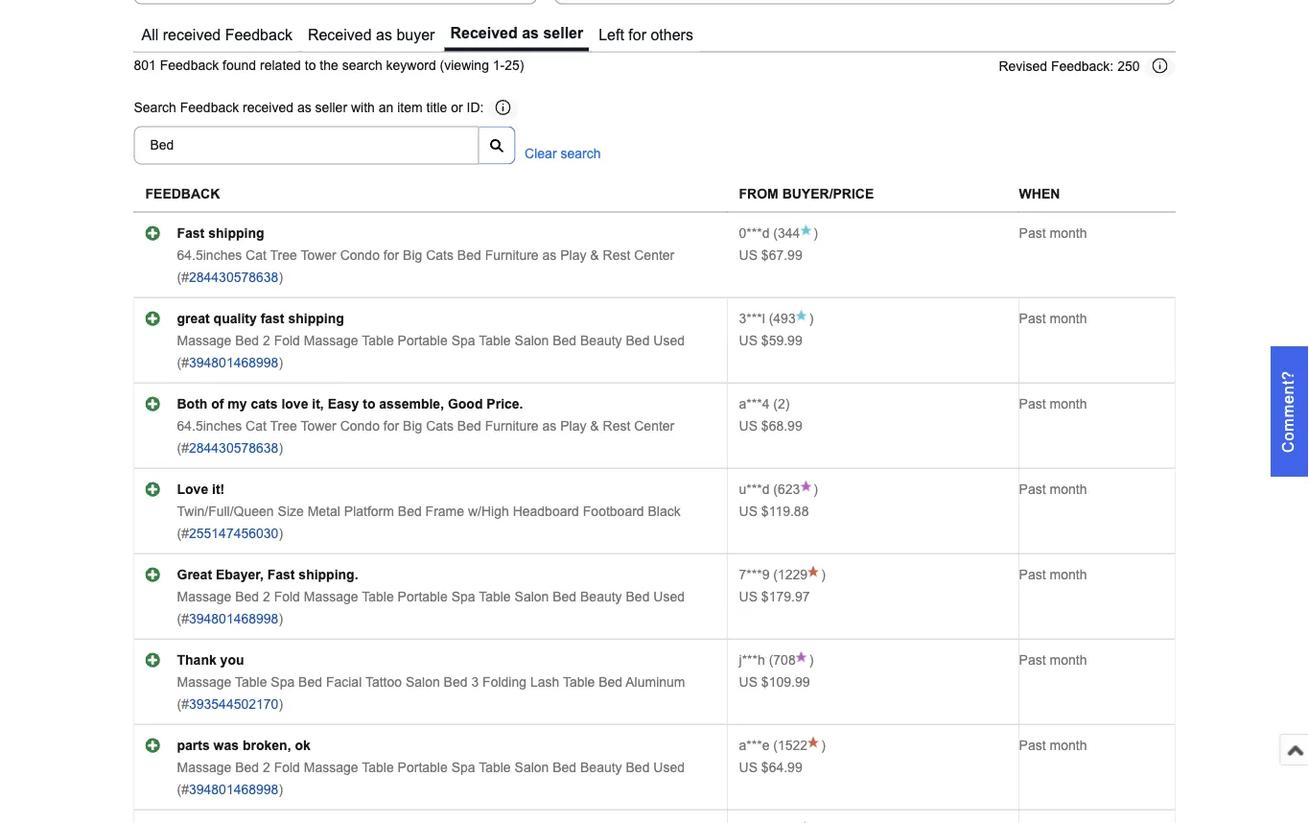 Task type: vqa. For each thing, say whether or not it's contained in the screenshot.
Best Match dropdown button
no



Task type: locate. For each thing, give the bounding box(es) containing it.
2 down broken,
[[263, 760, 270, 775]]

( 1522
[[770, 738, 808, 753]]

table
[[362, 333, 394, 348], [479, 333, 511, 348], [362, 589, 394, 604], [479, 589, 511, 604], [235, 675, 267, 689], [563, 675, 595, 689], [362, 760, 394, 775], [479, 760, 511, 775]]

2 fold from the top
[[274, 589, 300, 604]]

2 vertical spatial used
[[654, 760, 685, 775]]

3 portable from the top
[[398, 760, 448, 775]]

0 vertical spatial search
[[342, 58, 382, 73]]

3 394801468998 ) from the top
[[189, 782, 283, 797]]

0 horizontal spatial shipping
[[208, 226, 264, 240]]

salon
[[515, 333, 549, 348], [515, 589, 549, 604], [406, 675, 440, 689], [515, 760, 549, 775]]

250
[[1118, 59, 1140, 74]]

$68.99
[[761, 418, 803, 433]]

3 past month element from the top
[[1019, 396, 1087, 411]]

fast down feedback element
[[177, 226, 205, 240]]

1 play from the top
[[560, 248, 587, 263]]

for
[[629, 26, 647, 43], [384, 248, 399, 263], [384, 418, 399, 433]]

cat down fast shipping
[[246, 248, 267, 263]]

3 394801468998 link from the top
[[189, 782, 279, 797]]

0 vertical spatial tower
[[301, 248, 336, 263]]

good
[[448, 396, 483, 411]]

bed
[[457, 248, 481, 263], [235, 333, 259, 348], [553, 333, 577, 348], [626, 333, 650, 348], [457, 418, 481, 433], [398, 504, 422, 519], [235, 589, 259, 604], [553, 589, 577, 604], [626, 589, 650, 604], [298, 675, 322, 689], [444, 675, 468, 689], [599, 675, 623, 689], [235, 760, 259, 775], [553, 760, 577, 775], [626, 760, 650, 775]]

table up price.
[[479, 333, 511, 348]]

salon for parts was broken, ok
[[515, 760, 549, 775]]

twin/full/queen
[[177, 504, 274, 519]]

month for ( 1229
[[1050, 567, 1087, 582]]

1 vertical spatial play
[[560, 418, 587, 433]]

it!
[[212, 482, 225, 497]]

2 beauty from the top
[[580, 589, 622, 604]]

feedback left by buyer. element up us $179.97
[[739, 567, 770, 582]]

( inside a***4 ( 2 ) us $68.99
[[773, 396, 778, 411]]

to left the
[[305, 58, 316, 73]]

both of my cats love it, easy to assemble, good price. element
[[177, 396, 523, 411]]

2 64.5inches cat tree tower condo for big cats bed furniture as play & rest center (# from the top
[[177, 418, 675, 455]]

0 vertical spatial 394801468998
[[189, 355, 279, 370]]

1 vertical spatial tower
[[301, 418, 336, 433]]

394801468998 ) up you
[[189, 611, 283, 626]]

$109.99
[[761, 675, 810, 689]]

2 big from the top
[[403, 418, 422, 433]]

1 vertical spatial received
[[243, 101, 294, 116]]

us $179.97
[[739, 589, 810, 604]]

1 massage bed 2 fold massage table portable spa table salon bed beauty bed used (# from the top
[[177, 333, 685, 370]]

( right 7***9
[[773, 567, 778, 582]]

( right u***d
[[773, 482, 778, 497]]

related
[[260, 58, 301, 73]]

with
[[351, 101, 375, 116]]

spa for shipping.
[[451, 589, 475, 604]]

e.g. Vintage 1970's Gibson Guitars text field
[[134, 126, 479, 165]]

2 down fast
[[263, 333, 270, 348]]

tower down it,
[[301, 418, 336, 433]]

0 vertical spatial center
[[634, 248, 675, 263]]

search
[[342, 58, 382, 73], [561, 146, 601, 161]]

284430578638 link
[[189, 270, 279, 285], [189, 440, 279, 455]]

received
[[163, 26, 221, 43], [243, 101, 294, 116]]

1 horizontal spatial seller
[[543, 24, 583, 42]]

us for 0***d
[[739, 248, 758, 263]]

& for us $67.99
[[590, 248, 599, 263]]

salon down lash
[[515, 760, 549, 775]]

( 708
[[765, 652, 796, 667]]

2 feedback left by buyer. element from the top
[[739, 311, 765, 326]]

feedback left by buyer. element up 'us $64.99'
[[739, 738, 770, 753]]

feedback left by buyer. element up us $109.99
[[739, 652, 765, 667]]

feedback down found in the top of the page
[[180, 101, 239, 116]]

big for both of my cats love it, easy to assemble, good price.
[[403, 418, 422, 433]]

2 condo from the top
[[340, 418, 380, 433]]

2 394801468998 from the top
[[189, 611, 279, 626]]

6 feedback left by buyer. element from the top
[[739, 652, 765, 667]]

play for us $67.99
[[560, 248, 587, 263]]

great quality fast shipping
[[177, 311, 344, 326]]

for for a***4
[[384, 418, 399, 433]]

0 vertical spatial 394801468998 link
[[189, 355, 279, 370]]

64.5inches for shipping
[[177, 248, 242, 263]]

1 vertical spatial center
[[634, 418, 675, 433]]

) up love
[[279, 355, 283, 370]]

cat for shipping
[[246, 248, 267, 263]]

7***9
[[739, 567, 770, 582]]

1 vertical spatial massage bed 2 fold massage table portable spa table salon bed beauty bed used (#
[[177, 589, 685, 626]]

7 past month element from the top
[[1019, 738, 1087, 753]]

comment?
[[1280, 370, 1297, 453]]

feedback left by buyer. element for us $67.99
[[739, 226, 770, 240]]

cat down cats
[[246, 418, 267, 433]]

0 horizontal spatial received
[[308, 26, 372, 43]]

spa
[[451, 333, 475, 348], [451, 589, 475, 604], [271, 675, 295, 689], [451, 760, 475, 775]]

394801468998 ) for was
[[189, 782, 283, 797]]

for inside button
[[629, 26, 647, 43]]

1 284430578638 from the top
[[189, 270, 279, 285]]

0 vertical spatial received
[[163, 26, 221, 43]]

3 394801468998 from the top
[[189, 782, 279, 797]]

0 vertical spatial used
[[654, 333, 685, 348]]

7 (# from the top
[[177, 782, 189, 797]]

massage bed 2 fold massage table portable spa table salon bed beauty bed used (#
[[177, 333, 685, 370], [177, 589, 685, 626], [177, 760, 685, 797]]

2 vertical spatial for
[[384, 418, 399, 433]]

284430578638 ) up quality
[[189, 270, 283, 285]]

2 vertical spatial 394801468998
[[189, 782, 279, 797]]

1 394801468998 from the top
[[189, 355, 279, 370]]

394801468998 ) up my
[[189, 355, 283, 370]]

2 394801468998 link from the top
[[189, 611, 279, 626]]

an
[[379, 101, 394, 116]]

1 past month element from the top
[[1019, 226, 1087, 240]]

table down w/high
[[479, 589, 511, 604]]

&
[[590, 248, 599, 263], [590, 418, 599, 433]]

3 fold from the top
[[274, 760, 300, 775]]

beauty for us $59.99
[[580, 333, 622, 348]]

us down u***d
[[739, 504, 758, 519]]

7 past month from the top
[[1019, 738, 1087, 753]]

feedback left by buyer. element containing a***4
[[739, 396, 770, 411]]

used for us $64.99
[[654, 760, 685, 775]]

great quality fast shipping element
[[177, 311, 344, 326]]

0 vertical spatial big
[[403, 248, 422, 263]]

284430578638 link up quality
[[189, 270, 279, 285]]

284430578638 ) down my
[[189, 440, 283, 455]]

both of my cats love it, easy to assemble, good price.
[[177, 396, 523, 411]]

2 & from the top
[[590, 418, 599, 433]]

( for 1522
[[773, 738, 778, 753]]

fast shipping element
[[177, 226, 264, 240]]

feedback left by buyer. element for us $109.99
[[739, 652, 765, 667]]

great ebayer, fast shipping. element
[[177, 567, 358, 582]]

seller left left
[[543, 24, 583, 42]]

tree up fast
[[270, 248, 297, 263]]

0 vertical spatial fast
[[177, 226, 205, 240]]

2 vertical spatial 394801468998 )
[[189, 782, 283, 797]]

2 center from the top
[[634, 418, 675, 433]]

feedback left by buyer. element up $68.99
[[739, 396, 770, 411]]

394801468998 link up you
[[189, 611, 279, 626]]

received for received as seller
[[450, 24, 518, 42]]

love it! element
[[177, 482, 225, 497]]

feedback left by buyer. element containing u***d
[[739, 482, 770, 497]]

received for received as buyer
[[308, 26, 372, 43]]

0 vertical spatial 64.5inches
[[177, 248, 242, 263]]

1 furniture from the top
[[485, 248, 539, 263]]

( right j***h
[[769, 652, 773, 667]]

search feedback received as seller with an item title or id:
[[134, 101, 484, 116]]

64.5inches down of
[[177, 418, 242, 433]]

1 284430578638 link from the top
[[189, 270, 279, 285]]

2 for shipping
[[263, 333, 270, 348]]

feedback left by buyer. element containing 3***l
[[739, 311, 765, 326]]

1 vertical spatial 394801468998 link
[[189, 611, 279, 626]]

massage bed 2 fold massage table portable spa table salon bed beauty bed used (# for great ebayer, fast shipping.
[[177, 589, 685, 626]]

394801468998 link for ebayer,
[[189, 611, 279, 626]]

2 vertical spatial fold
[[274, 760, 300, 775]]

2 furniture from the top
[[485, 418, 539, 433]]

2 used from the top
[[654, 589, 685, 604]]

1 vertical spatial portable
[[398, 589, 448, 604]]

1 vertical spatial shipping
[[288, 311, 344, 326]]

1 rest from the top
[[603, 248, 631, 263]]

1 vertical spatial fold
[[274, 589, 300, 604]]

left for others
[[599, 26, 693, 43]]

2 massage bed 2 fold massage table portable spa table salon bed beauty bed used (# from the top
[[177, 589, 685, 626]]

64.5inches down fast shipping
[[177, 248, 242, 263]]

all received feedback button
[[136, 19, 298, 51]]

0 vertical spatial shipping
[[208, 226, 264, 240]]

center for us $67.99
[[634, 248, 675, 263]]

) down love
[[279, 440, 283, 455]]

1 vertical spatial seller
[[315, 101, 347, 116]]

parts was broken, ok element
[[177, 738, 311, 753]]

0 vertical spatial cat
[[246, 248, 267, 263]]

1 284430578638 ) from the top
[[189, 270, 283, 285]]

fold down fast
[[274, 333, 300, 348]]

3 beauty from the top
[[580, 760, 622, 775]]

4 us from the top
[[739, 504, 758, 519]]

past for ( 1522
[[1019, 738, 1046, 753]]

1 vertical spatial used
[[654, 589, 685, 604]]

massage bed 2 fold massage table portable spa table salon bed beauty bed used (# down massage table spa bed facial tattoo salon bed 3 folding lash table bed aluminum (#
[[177, 760, 685, 797]]

( 623
[[770, 482, 800, 497]]

1 vertical spatial 284430578638 link
[[189, 440, 279, 455]]

feedback inside all received feedback button
[[225, 26, 292, 43]]

394801468998 ) for ebayer,
[[189, 611, 283, 626]]

search inside "button"
[[561, 146, 601, 161]]

0 vertical spatial 284430578638 link
[[189, 270, 279, 285]]

us for 7***9
[[739, 589, 758, 604]]

us for j***h
[[739, 675, 758, 689]]

64.5inches cat tree tower condo for big cats bed furniture as play & rest center (# for fast shipping
[[177, 248, 675, 285]]

5 month from the top
[[1050, 567, 1087, 582]]

2 394801468998 ) from the top
[[189, 611, 283, 626]]

0 vertical spatial for
[[629, 26, 647, 43]]

5 feedback left by buyer. element from the top
[[739, 567, 770, 582]]

0 vertical spatial &
[[590, 248, 599, 263]]

1 vertical spatial big
[[403, 418, 422, 433]]

1 tower from the top
[[301, 248, 336, 263]]

6 (# from the top
[[177, 697, 189, 711]]

64.5inches for of
[[177, 418, 242, 433]]

2 284430578638 link from the top
[[189, 440, 279, 455]]

6 past month from the top
[[1019, 652, 1087, 667]]

furniture for both of my cats love it, easy to assemble, good price.
[[485, 418, 539, 433]]

2 cats from the top
[[426, 418, 454, 433]]

search down received as buyer button
[[342, 58, 382, 73]]

4 past month from the top
[[1019, 482, 1087, 497]]

great
[[177, 311, 210, 326]]

4 month from the top
[[1050, 482, 1087, 497]]

past month element for 1229
[[1019, 567, 1087, 582]]

received as buyer button
[[302, 19, 441, 51]]

past month element for 1522
[[1019, 738, 1087, 753]]

past month element
[[1019, 226, 1087, 240], [1019, 311, 1087, 326], [1019, 396, 1087, 411], [1019, 482, 1087, 497], [1019, 567, 1087, 582], [1019, 652, 1087, 667], [1019, 738, 1087, 753]]

394801468998 link
[[189, 355, 279, 370], [189, 611, 279, 626], [189, 782, 279, 797]]

1 vertical spatial cats
[[426, 418, 454, 433]]

0 vertical spatial tree
[[270, 248, 297, 263]]

1 vertical spatial 64.5inches
[[177, 418, 242, 433]]

7 month from the top
[[1050, 738, 1087, 753]]

1 vertical spatial 394801468998
[[189, 611, 279, 626]]

2 past from the top
[[1019, 311, 1046, 326]]

month for ( 1522
[[1050, 738, 1087, 753]]

1 condo from the top
[[340, 248, 380, 263]]

0 vertical spatial to
[[305, 58, 316, 73]]

1 month from the top
[[1050, 226, 1087, 240]]

1 vertical spatial 284430578638 )
[[189, 440, 283, 455]]

cat
[[246, 248, 267, 263], [246, 418, 267, 433]]

4 past from the top
[[1019, 482, 1046, 497]]

1 vertical spatial 64.5inches cat tree tower condo for big cats bed furniture as play & rest center (#
[[177, 418, 675, 455]]

portable down twin/full/queen size metal platform bed frame w/high headboard footboard black (#
[[398, 589, 448, 604]]

feedback left by buyer. element containing 7***9
[[739, 567, 770, 582]]

portable for great ebayer, fast shipping.
[[398, 589, 448, 604]]

5 past month element from the top
[[1019, 567, 1087, 582]]

table up both of my cats love it, easy to assemble, good price.
[[362, 333, 394, 348]]

feedback left by buyer. element up us $119.88
[[739, 482, 770, 497]]

284430578638 ) for of
[[189, 440, 283, 455]]

0 horizontal spatial seller
[[315, 101, 347, 116]]

feedback up found in the top of the page
[[225, 26, 292, 43]]

to right easy
[[363, 396, 375, 411]]

344
[[778, 226, 800, 240]]

us down j***h
[[739, 675, 758, 689]]

394801468998
[[189, 355, 279, 370], [189, 611, 279, 626], [189, 782, 279, 797]]

394801468998 link up my
[[189, 355, 279, 370]]

2 vertical spatial 394801468998 link
[[189, 782, 279, 797]]

0 vertical spatial feedback
[[225, 26, 292, 43]]

feedback left by buyer. element
[[739, 226, 770, 240], [739, 311, 765, 326], [739, 396, 770, 411], [739, 482, 770, 497], [739, 567, 770, 582], [739, 652, 765, 667], [739, 738, 770, 753]]

rest for us $67.99
[[603, 248, 631, 263]]

394801468998 up my
[[189, 355, 279, 370]]

cat for of
[[246, 418, 267, 433]]

2 play from the top
[[560, 418, 587, 433]]

1 vertical spatial beauty
[[580, 589, 622, 604]]

284430578638 for shipping
[[189, 270, 279, 285]]

feedback left by buyer. element containing 0***d
[[739, 226, 770, 240]]

1 horizontal spatial fast
[[267, 567, 295, 582]]

0 vertical spatial 284430578638 )
[[189, 270, 283, 285]]

394801468998 for quality
[[189, 355, 279, 370]]

or
[[451, 101, 463, 116]]

0 vertical spatial massage bed 2 fold massage table portable spa table salon bed beauty bed used (#
[[177, 333, 685, 370]]

1 tree from the top
[[270, 248, 297, 263]]

284430578638 )
[[189, 270, 283, 285], [189, 440, 283, 455]]

3 month from the top
[[1050, 396, 1087, 411]]

2 past month from the top
[[1019, 311, 1087, 326]]

2 us from the top
[[739, 333, 758, 348]]

us inside a***4 ( 2 ) us $68.99
[[739, 418, 758, 433]]

1 past from the top
[[1019, 226, 1046, 240]]

0 vertical spatial fold
[[274, 333, 300, 348]]

us down "3***l"
[[739, 333, 758, 348]]

massage bed 2 fold massage table portable spa table salon bed beauty bed used (# up massage table spa bed facial tattoo salon bed 3 folding lash table bed aluminum (#
[[177, 589, 685, 626]]

platform
[[344, 504, 394, 519]]

fold down great ebayer, fast shipping.
[[274, 589, 300, 604]]

1 vertical spatial search
[[561, 146, 601, 161]]

0 vertical spatial 64.5inches cat tree tower condo for big cats bed furniture as play & rest center (#
[[177, 248, 675, 285]]

1 portable from the top
[[398, 333, 448, 348]]

2 vertical spatial massage bed 2 fold massage table portable spa table salon bed beauty bed used (#
[[177, 760, 685, 797]]

table down tattoo
[[362, 760, 394, 775]]

tree
[[270, 248, 297, 263], [270, 418, 297, 433]]

) right '623'
[[814, 482, 818, 497]]

801
[[134, 58, 156, 73]]

twin/full/queen size metal platform bed frame w/high headboard footboard black (#
[[177, 504, 681, 541]]

4 (# from the top
[[177, 526, 189, 541]]

shipping right fast
[[288, 311, 344, 326]]

7 us from the top
[[739, 760, 758, 775]]

feedback left by buyer. element for us $59.99
[[739, 311, 765, 326]]

2 rest from the top
[[603, 418, 631, 433]]

1 vertical spatial tree
[[270, 418, 297, 433]]

salon up price.
[[515, 333, 549, 348]]

received inside button
[[163, 26, 221, 43]]

& for us $68.99
[[590, 418, 599, 433]]

5 past month from the top
[[1019, 567, 1087, 582]]

received up the
[[308, 26, 372, 43]]

received right all
[[163, 26, 221, 43]]

received down related
[[243, 101, 294, 116]]

seller inside button
[[543, 24, 583, 42]]

seller
[[543, 24, 583, 42], [315, 101, 347, 116]]

1 vertical spatial fast
[[267, 567, 295, 582]]

0 vertical spatial furniture
[[485, 248, 539, 263]]

received up 1-
[[450, 24, 518, 42]]

0 vertical spatial portable
[[398, 333, 448, 348]]

0 horizontal spatial search
[[342, 58, 382, 73]]

2 up $68.99
[[778, 396, 785, 411]]

received
[[450, 24, 518, 42], [308, 26, 372, 43]]

1 cat from the top
[[246, 248, 267, 263]]

1 horizontal spatial shipping
[[288, 311, 344, 326]]

( right a***4
[[773, 396, 778, 411]]

0 vertical spatial seller
[[543, 24, 583, 42]]

255147456030 )
[[189, 526, 283, 541]]

2 for ok
[[263, 760, 270, 775]]

1 beauty from the top
[[580, 333, 622, 348]]

2 down great ebayer, fast shipping.
[[263, 589, 270, 604]]

feedback left by buyer. element containing a***e
[[739, 738, 770, 753]]

284430578638 link up it!
[[189, 440, 279, 455]]

past month for 708
[[1019, 652, 1087, 667]]

5 past from the top
[[1019, 567, 1046, 582]]

1 vertical spatial feedback
[[160, 58, 219, 73]]

found
[[223, 58, 256, 73]]

revised feedback: 250
[[999, 59, 1140, 74]]

1 vertical spatial for
[[384, 248, 399, 263]]

used
[[654, 333, 685, 348], [654, 589, 685, 604], [654, 760, 685, 775]]

us $67.99
[[739, 248, 803, 263]]

2 portable from the top
[[398, 589, 448, 604]]

feedback down all received feedback button at top left
[[160, 58, 219, 73]]

feedback left by buyer. element containing j***h
[[739, 652, 765, 667]]

buyer/price
[[782, 187, 874, 202]]

394801468998 down was
[[189, 782, 279, 797]]

1 vertical spatial rest
[[603, 418, 631, 433]]

received inside button
[[450, 24, 518, 42]]

spa up the 393544502170 )
[[271, 675, 295, 689]]

thank you element
[[177, 652, 244, 667]]

1 394801468998 link from the top
[[189, 355, 279, 370]]

4 past month element from the top
[[1019, 482, 1087, 497]]

month
[[1050, 226, 1087, 240], [1050, 311, 1087, 326], [1050, 396, 1087, 411], [1050, 482, 1087, 497], [1050, 567, 1087, 582], [1050, 652, 1087, 667], [1050, 738, 1087, 753]]

great ebayer, fast shipping.
[[177, 567, 358, 582]]

2 past month element from the top
[[1019, 311, 1087, 326]]

1 horizontal spatial search
[[561, 146, 601, 161]]

parts was broken, ok
[[177, 738, 311, 753]]

2 vertical spatial feedback
[[180, 101, 239, 116]]

3 feedback left by buyer. element from the top
[[739, 396, 770, 411]]

0 horizontal spatial received
[[163, 26, 221, 43]]

spa down massage table spa bed facial tattoo salon bed 3 folding lash table bed aluminum (#
[[451, 760, 475, 775]]

2 month from the top
[[1050, 311, 1087, 326]]

portable up assemble,
[[398, 333, 448, 348]]

0 vertical spatial 394801468998 )
[[189, 355, 283, 370]]

1 (# from the top
[[177, 270, 189, 285]]

394801468998 )
[[189, 355, 283, 370], [189, 611, 283, 626], [189, 782, 283, 797]]

1 vertical spatial 284430578638
[[189, 440, 279, 455]]

salon inside massage table spa bed facial tattoo salon bed 3 folding lash table bed aluminum (#
[[406, 675, 440, 689]]

salon for great quality fast shipping
[[515, 333, 549, 348]]

1 vertical spatial cat
[[246, 418, 267, 433]]

) down great ebayer, fast shipping.
[[279, 611, 283, 626]]

1 vertical spatial 394801468998 )
[[189, 611, 283, 626]]

us down 0***d
[[739, 248, 758, 263]]

tower up great quality fast shipping element
[[301, 248, 336, 263]]

1 us from the top
[[739, 248, 758, 263]]

parts
[[177, 738, 210, 753]]

feedback left by buyer. element up us $67.99
[[739, 226, 770, 240]]

past month
[[1019, 226, 1087, 240], [1019, 311, 1087, 326], [1019, 396, 1087, 411], [1019, 482, 1087, 497], [1019, 567, 1087, 582], [1019, 652, 1087, 667], [1019, 738, 1087, 753]]

2 vertical spatial beauty
[[580, 760, 622, 775]]

portable down massage table spa bed facial tattoo salon bed 3 folding lash table bed aluminum (#
[[398, 760, 448, 775]]

center
[[634, 248, 675, 263], [634, 418, 675, 433]]

j***h
[[739, 652, 765, 667]]

1 fold from the top
[[274, 333, 300, 348]]

cats for fast shipping
[[426, 248, 454, 263]]

received inside button
[[308, 26, 372, 43]]

past month for 1229
[[1019, 567, 1087, 582]]

1 vertical spatial furniture
[[485, 418, 539, 433]]

past month for 493
[[1019, 311, 1087, 326]]

2 64.5inches from the top
[[177, 418, 242, 433]]

6 past from the top
[[1019, 652, 1046, 667]]

1 & from the top
[[590, 248, 599, 263]]

both
[[177, 396, 208, 411]]

284430578638 up it!
[[189, 440, 279, 455]]

(viewing
[[440, 58, 489, 73]]

2 284430578638 ) from the top
[[189, 440, 283, 455]]

love
[[281, 396, 308, 411]]

massage bed 2 fold massage table portable spa table salon bed beauty bed used (# for parts was broken, ok
[[177, 760, 685, 797]]

1 big from the top
[[403, 248, 422, 263]]

394801468998 up you
[[189, 611, 279, 626]]

(#
[[177, 270, 189, 285], [177, 355, 189, 370], [177, 440, 189, 455], [177, 526, 189, 541], [177, 611, 189, 626], [177, 697, 189, 711], [177, 782, 189, 797]]

rest
[[603, 248, 631, 263], [603, 418, 631, 433]]

broken,
[[243, 738, 291, 753]]

$179.97
[[761, 589, 810, 604]]

feedback
[[225, 26, 292, 43], [160, 58, 219, 73], [180, 101, 239, 116]]

1 vertical spatial condo
[[340, 418, 380, 433]]

love it!
[[177, 482, 225, 497]]

( right 'a***e'
[[773, 738, 778, 753]]

( right 0***d
[[773, 226, 778, 240]]

393544502170 )
[[189, 697, 283, 711]]

1 vertical spatial to
[[363, 396, 375, 411]]

us down 'a***e'
[[739, 760, 758, 775]]

1 394801468998 ) from the top
[[189, 355, 283, 370]]

feedback left by buyer. element up us $59.99
[[739, 311, 765, 326]]

month for ( 708
[[1050, 652, 1087, 667]]

1 horizontal spatial received
[[243, 101, 294, 116]]

search right clear
[[561, 146, 601, 161]]

tree for of
[[270, 418, 297, 433]]

massage bed 2 fold massage table portable spa table salon bed beauty bed used (# up assemble,
[[177, 333, 685, 370]]

1 past month from the top
[[1019, 226, 1087, 240]]

0 vertical spatial 284430578638
[[189, 270, 279, 285]]

past month for 623
[[1019, 482, 1087, 497]]

3 massage bed 2 fold massage table portable spa table salon bed beauty bed used (# from the top
[[177, 760, 685, 797]]

it,
[[312, 396, 324, 411]]

0 vertical spatial cats
[[426, 248, 454, 263]]

3 (# from the top
[[177, 440, 189, 455]]

item
[[397, 101, 423, 116]]

6 month from the top
[[1050, 652, 1087, 667]]

$67.99
[[761, 248, 803, 263]]

1 64.5inches from the top
[[177, 248, 242, 263]]

fast right ebayer,
[[267, 567, 295, 582]]

fold down ok
[[274, 760, 300, 775]]

0 vertical spatial play
[[560, 248, 587, 263]]

past for ( 493
[[1019, 311, 1046, 326]]

us down a***4
[[739, 418, 758, 433]]

7 feedback left by buyer. element from the top
[[739, 738, 770, 753]]

0 vertical spatial rest
[[603, 248, 631, 263]]

394801468998 for was
[[189, 782, 279, 797]]

2 for shipping.
[[263, 589, 270, 604]]

shipping down feedback element
[[208, 226, 264, 240]]

2 tower from the top
[[301, 418, 336, 433]]

us down 7***9
[[739, 589, 758, 604]]

394801468998 ) down parts was broken, ok
[[189, 782, 283, 797]]

1 cats from the top
[[426, 248, 454, 263]]

5 us from the top
[[739, 589, 758, 604]]

2 284430578638 from the top
[[189, 440, 279, 455]]

0***d
[[739, 226, 770, 240]]

2 vertical spatial portable
[[398, 760, 448, 775]]

4 feedback left by buyer. element from the top
[[739, 482, 770, 497]]

2 inside a***4 ( 2 ) us $68.99
[[778, 396, 785, 411]]

tree down love
[[270, 418, 297, 433]]

( for 623
[[773, 482, 778, 497]]

past month element for 493
[[1019, 311, 1087, 326]]

from buyer/price
[[739, 187, 874, 202]]

3 us from the top
[[739, 418, 758, 433]]

spa up good
[[451, 333, 475, 348]]

salon up lash
[[515, 589, 549, 604]]

0 vertical spatial beauty
[[580, 333, 622, 348]]

6 past month element from the top
[[1019, 652, 1087, 667]]

1 vertical spatial &
[[590, 418, 599, 433]]

seller left with
[[315, 101, 347, 116]]

2 tree from the top
[[270, 418, 297, 433]]

0 vertical spatial condo
[[340, 248, 380, 263]]

1 used from the top
[[654, 333, 685, 348]]

$64.99
[[761, 760, 803, 775]]

1 64.5inches cat tree tower condo for big cats bed furniture as play & rest center (# from the top
[[177, 248, 675, 285]]

7 past from the top
[[1019, 738, 1046, 753]]

394801468998 link down was
[[189, 782, 279, 797]]

( right "3***l"
[[769, 311, 773, 326]]

salon right tattoo
[[406, 675, 440, 689]]

1 horizontal spatial received
[[450, 24, 518, 42]]



Task type: describe. For each thing, give the bounding box(es) containing it.
buyer
[[397, 26, 435, 43]]

393544502170 link
[[189, 697, 279, 711]]

284430578638 link for shipping
[[189, 270, 279, 285]]

clear
[[525, 146, 557, 161]]

) up fast
[[279, 270, 283, 285]]

393544502170
[[189, 697, 279, 711]]

was
[[214, 738, 239, 753]]

beauty for us $64.99
[[580, 760, 622, 775]]

0 horizontal spatial fast
[[177, 226, 205, 240]]

bed inside twin/full/queen size metal platform bed frame w/high headboard footboard black (#
[[398, 504, 422, 519]]

keyword
[[386, 58, 436, 73]]

past for ( 623
[[1019, 482, 1046, 497]]

cats for both of my cats love it, easy to assemble, good price.
[[426, 418, 454, 433]]

394801468998 ) for quality
[[189, 355, 283, 370]]

us $109.99
[[739, 675, 810, 689]]

fold for broken,
[[274, 760, 300, 775]]

past month element for 623
[[1019, 482, 1087, 497]]

condo for of
[[340, 418, 380, 433]]

25)
[[505, 58, 524, 73]]

( 1229
[[770, 567, 808, 582]]

spa for ok
[[451, 760, 475, 775]]

revised
[[999, 59, 1047, 74]]

beauty for us $179.97
[[580, 589, 622, 604]]

tower for shipping
[[301, 248, 336, 263]]

3 past month from the top
[[1019, 396, 1087, 411]]

portable for parts was broken, ok
[[398, 760, 448, 775]]

255147456030
[[189, 526, 279, 541]]

1-
[[493, 58, 505, 73]]

used for us $59.99
[[654, 333, 685, 348]]

clear search
[[525, 146, 601, 161]]

past for ( 344
[[1019, 226, 1046, 240]]

condo for shipping
[[340, 248, 380, 263]]

$119.88
[[761, 504, 809, 519]]

thank you
[[177, 652, 244, 667]]

great
[[177, 567, 212, 582]]

received as seller
[[450, 24, 583, 42]]

table up the 393544502170 )
[[235, 675, 267, 689]]

received as buyer
[[308, 26, 435, 43]]

as inside button
[[522, 24, 539, 42]]

255147456030 link
[[189, 526, 279, 541]]

) right 493
[[809, 311, 814, 326]]

) right 1522
[[821, 738, 826, 753]]

fast shipping
[[177, 226, 264, 240]]

past month element for 708
[[1019, 652, 1087, 667]]

us for u***d
[[739, 504, 758, 519]]

cats
[[251, 396, 278, 411]]

massage table spa bed facial tattoo salon bed 3 folding lash table bed aluminum (#
[[177, 675, 685, 711]]

spa for shipping
[[451, 333, 475, 348]]

footboard
[[583, 504, 644, 519]]

feedback left by buyer. element for us $64.99
[[739, 738, 770, 753]]

folding
[[483, 675, 527, 689]]

from
[[739, 187, 779, 202]]

center for us $68.99
[[634, 418, 675, 433]]

frame
[[426, 504, 464, 519]]

table down folding
[[479, 760, 511, 775]]

708
[[773, 652, 796, 667]]

u***d
[[739, 482, 770, 497]]

394801468998 for ebayer,
[[189, 611, 279, 626]]

feedback for received
[[180, 101, 239, 116]]

clear search button
[[525, 146, 601, 162]]

month for ( 493
[[1050, 311, 1087, 326]]

month for ( 344
[[1050, 226, 1087, 240]]

284430578638 link for of
[[189, 440, 279, 455]]

394801468998 link for was
[[189, 782, 279, 797]]

easy
[[328, 396, 359, 411]]

black
[[648, 504, 681, 519]]

comment? link
[[1271, 346, 1309, 477]]

1229
[[778, 567, 808, 582]]

headboard
[[513, 504, 579, 519]]

table up tattoo
[[362, 589, 394, 604]]

us $64.99
[[739, 760, 803, 775]]

salon for great ebayer, fast shipping.
[[515, 589, 549, 604]]

) right 708
[[809, 652, 814, 667]]

a***e
[[739, 738, 770, 753]]

others
[[651, 26, 693, 43]]

the
[[320, 58, 338, 73]]

us $59.99
[[739, 333, 803, 348]]

fold for fast
[[274, 589, 300, 604]]

) inside a***4 ( 2 ) us $68.99
[[785, 396, 790, 411]]

when
[[1019, 187, 1060, 202]]

title
[[426, 101, 447, 116]]

0 horizontal spatial to
[[305, 58, 316, 73]]

2 (# from the top
[[177, 355, 189, 370]]

as inside button
[[376, 26, 392, 43]]

furniture for fast shipping
[[485, 248, 539, 263]]

801 feedback found related to the search keyword (viewing 1-25)
[[134, 58, 524, 73]]

feedback left by buyer. element for us $68.99
[[739, 396, 770, 411]]

tree for shipping
[[270, 248, 297, 263]]

past month for 1522
[[1019, 738, 1087, 753]]

3 past from the top
[[1019, 396, 1046, 411]]

3
[[471, 675, 479, 689]]

(# inside massage table spa bed facial tattoo salon bed 3 folding lash table bed aluminum (#
[[177, 697, 189, 711]]

all received feedback
[[141, 26, 292, 43]]

) down broken,
[[279, 782, 283, 797]]

fast
[[261, 311, 284, 326]]

( for 344
[[773, 226, 778, 240]]

all
[[141, 26, 159, 43]]

you
[[220, 652, 244, 667]]

us for a***e
[[739, 760, 758, 775]]

aluminum
[[626, 675, 685, 689]]

ebayer,
[[216, 567, 264, 582]]

1 horizontal spatial to
[[363, 396, 375, 411]]

ok
[[295, 738, 311, 753]]

(# inside twin/full/queen size metal platform bed frame w/high headboard footboard black (#
[[177, 526, 189, 541]]

feedback left by buyer. element for us $119.88
[[739, 482, 770, 497]]

623
[[778, 482, 800, 497]]

thank
[[177, 652, 217, 667]]

us for 3***l
[[739, 333, 758, 348]]

) right 1229
[[821, 567, 826, 582]]

when element
[[1019, 187, 1060, 202]]

size
[[278, 504, 304, 519]]

feedback for found
[[160, 58, 219, 73]]

( for 1229
[[773, 567, 778, 582]]

used for us $179.97
[[654, 589, 685, 604]]

) down the size
[[279, 526, 283, 541]]

spa inside massage table spa bed facial tattoo salon bed 3 folding lash table bed aluminum (#
[[271, 675, 295, 689]]

284430578638 ) for shipping
[[189, 270, 283, 285]]

massage inside massage table spa bed facial tattoo salon bed 3 folding lash table bed aluminum (#
[[177, 675, 231, 689]]

love
[[177, 482, 208, 497]]

$59.99
[[761, 333, 803, 348]]

fold for fast
[[274, 333, 300, 348]]

rest for us $68.99
[[603, 418, 631, 433]]

id:
[[467, 101, 484, 116]]

received as seller button
[[445, 19, 589, 51]]

massage bed 2 fold massage table portable spa table salon bed beauty bed used (# for great quality fast shipping
[[177, 333, 685, 370]]

5 (# from the top
[[177, 611, 189, 626]]

a***4 ( 2 ) us $68.99
[[739, 396, 803, 433]]

feedback:
[[1051, 59, 1114, 74]]

feedback
[[145, 187, 220, 202]]

from buyer/price element
[[739, 187, 874, 202]]

3***l
[[739, 311, 765, 326]]

feedback element
[[145, 187, 220, 202]]

394801468998 link for quality
[[189, 355, 279, 370]]

portable for great quality fast shipping
[[398, 333, 448, 348]]

price.
[[487, 396, 523, 411]]

past for ( 1229
[[1019, 567, 1046, 582]]

for for 0***d
[[384, 248, 399, 263]]

493
[[773, 311, 796, 326]]

( 493
[[765, 311, 796, 326]]

past for ( 708
[[1019, 652, 1046, 667]]

tower for of
[[301, 418, 336, 433]]

shipping.
[[299, 567, 358, 582]]

) up broken,
[[279, 697, 283, 711]]

left for others button
[[593, 19, 699, 51]]

1522
[[778, 738, 808, 753]]

past month for 344
[[1019, 226, 1087, 240]]

lash
[[530, 675, 559, 689]]

month for ( 623
[[1050, 482, 1087, 497]]

facial
[[326, 675, 362, 689]]

big for fast shipping
[[403, 248, 422, 263]]

feedback left by buyer. element for us $179.97
[[739, 567, 770, 582]]

metal
[[308, 504, 340, 519]]

table right lash
[[563, 675, 595, 689]]

of
[[211, 396, 224, 411]]

us $119.88
[[739, 504, 809, 519]]

64.5inches cat tree tower condo for big cats bed furniture as play & rest center (# for both of my cats love it, easy to assemble, good price.
[[177, 418, 675, 455]]

play for us $68.99
[[560, 418, 587, 433]]

) right 344
[[814, 226, 818, 240]]

past month element for 344
[[1019, 226, 1087, 240]]

( for 708
[[769, 652, 773, 667]]



